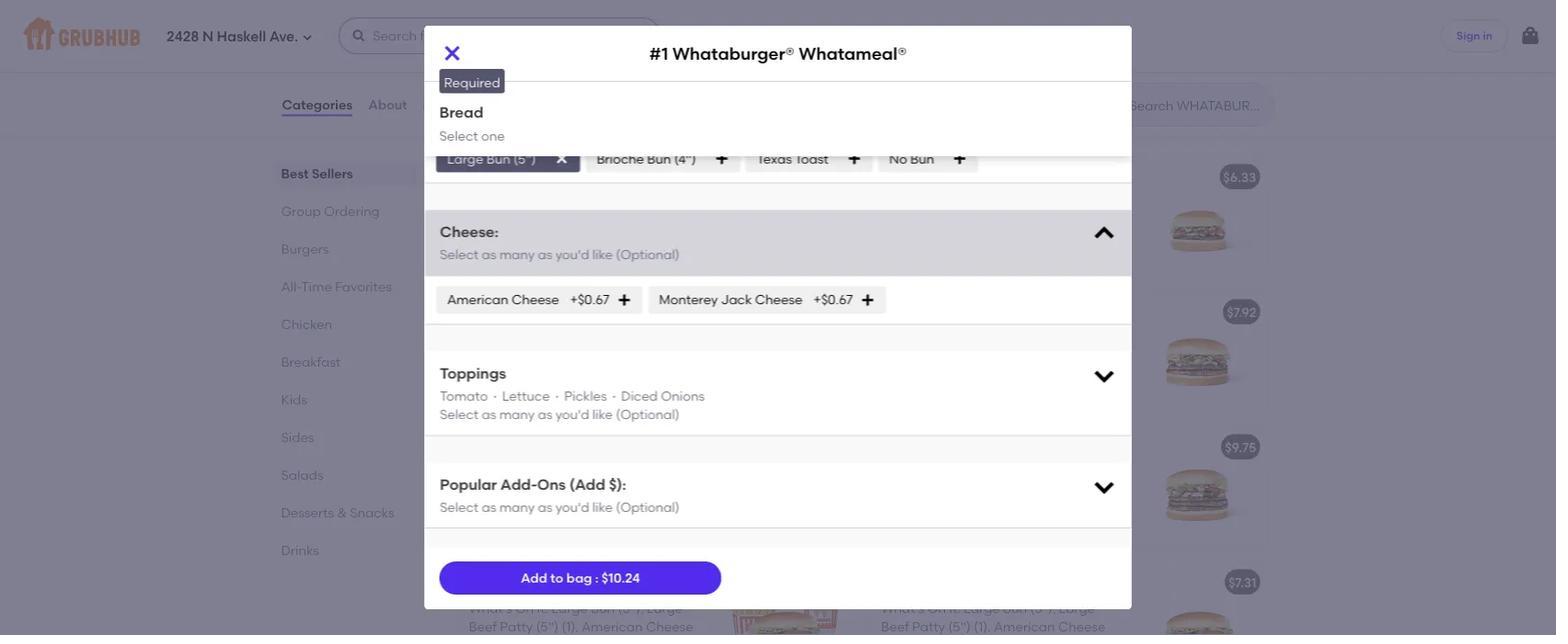 Task type: describe. For each thing, give the bounding box(es) containing it.
onions inside button
[[509, 522, 552, 538]]

#1 whataburger®
[[881, 169, 991, 185]]

best for #2
[[480, 286, 504, 299]]

what's on it: large bun (5"), large beef patty (5") (1), tomato (regular), lettuce (regular), pickles (regular), diced onions (regular), mustard (regular)
[[881, 195, 1106, 286]]

chicken tab
[[281, 315, 410, 334]]

(10), inside what's on it: whataburger® (10), tomato, lettuce, pickles, diced onions, mustard (4oz), mayonnaise (4oz), ketchup (4oz)
[[646, 0, 671, 10]]

sign in button
[[1441, 19, 1508, 52]]

many inside cheese: select as many as you'd like (optional)
[[499, 247, 534, 263]]

tomato, inside what's on it: whataburger® (10), tomato, lettuce, pickles, diced onions, mustard (4oz), mayonnaise (4oz), ketchup (4oz)
[[469, 13, 520, 28]]

beef for #2 double meat whataburger® whatameal®
[[469, 353, 497, 369]]

add to bag : $10.24
[[521, 571, 640, 587]]

categories
[[282, 97, 353, 113]]

toast
[[794, 151, 828, 166]]

many inside popular add-ons (add $): select as many as you'd like (optional)
[[499, 500, 534, 516]]

it: inside what's on it: whataburger® (10), tomato, lettuce, pickles, diced onions, mustard (4oz), mayonnaise (4oz), ketchup (4oz)
[[537, 0, 549, 10]]

kids tab
[[281, 390, 410, 410]]

(5"), for #1 whataburger®
[[1030, 195, 1056, 211]]

(1),
[[974, 214, 991, 230]]

snacks
[[350, 505, 394, 521]]

(5") inside what's on it: large bun (5"), large beef patty (5") (1), tomato (regular), lettuce (regular), pickles (regular), diced onions (regular), mustard (regular)
[[948, 214, 971, 230]]

2 ∙ from the left
[[553, 389, 561, 404]]

beef for #1 whataburger®
[[881, 214, 909, 230]]

$10.24 +
[[801, 169, 848, 185]]

pickles inside what's on it: large bun (5"), large beef patty (5") (1), tomato (regular), lettuce (regular), pickles (regular), diced onions (regular), mustard (regular)
[[996, 233, 1039, 248]]

(optional) inside cheese: select as many as you'd like (optional)
[[616, 247, 679, 263]]

$7.92
[[1227, 305, 1257, 320]]

diced inside toppings tomato ∙ lettuce ∙ pickles ∙ diced onions select as many as you'd like (optional)
[[621, 389, 657, 404]]

1 ∙ from the left
[[491, 389, 499, 404]]

max
[[455, 13, 482, 28]]

breakfast
[[281, 354, 341, 370]]

(4oz) inside the "what's on it: double meat whataburger® (10), tomato, lettuce, pickles, diced onions, mustard (4oz), mayonnaise (4oz), ketchup (4oz)"
[[1052, 50, 1082, 66]]

:
[[595, 571, 599, 587]]

large bun (5")
[[447, 151, 536, 166]]

n
[[202, 29, 213, 45]]

salads
[[281, 468, 323, 483]]

like inside toppings tomato ∙ lettuce ∙ pickles ∙ diced onions select as many as you'd like (optional)
[[592, 407, 612, 423]]

patty inside button
[[500, 485, 533, 500]]

(regular) for #1 whataburger®
[[881, 270, 939, 286]]

best seller for double
[[480, 286, 536, 299]]

pickles inside button
[[584, 503, 626, 519]]

american
[[447, 292, 508, 308]]

onions, inside what's on it: whataburger® (10), tomato, lettuce, pickles, diced onions, mustard (4oz), mayonnaise (4oz), ketchup (4oz)
[[469, 31, 516, 47]]

$9.75
[[1225, 440, 1257, 456]]

time
[[301, 279, 332, 295]]

it: inside the "what's on it: double meat whataburger® (10), tomato, lettuce, pickles, diced onions, mustard (4oz), mayonnaise (4oz), ketchup (4oz)"
[[949, 0, 961, 10]]

brioche bun (4")
[[596, 151, 696, 166]]

drinks
[[281, 543, 319, 559]]

salads tab
[[281, 466, 410, 485]]

kids
[[281, 392, 307, 408]]

ordering
[[324, 203, 380, 219]]

whataburger® inside the "what's on it: double meat whataburger® (10), tomato, lettuce, pickles, diced onions, mustard (4oz), mayonnaise (4oz), ketchup (4oz)"
[[881, 13, 973, 28]]

double for #2 double meat whataburger® whatameal®
[[488, 308, 534, 324]]

tomato, inside the "what's on it: double meat whataburger® (10), tomato, lettuce, pickles, diced onions, mustard (4oz), mayonnaise (4oz), ketchup (4oz)"
[[1004, 13, 1055, 28]]

#4 for #4 jalapeño & cheese whataburger® whatameal®
[[469, 575, 486, 591]]

burgers tab
[[281, 239, 410, 259]]

best for #1
[[480, 151, 504, 164]]

#2 double meat whataburger®
[[881, 305, 1077, 320]]

(5") inside button
[[536, 485, 559, 500]]

on inside what's on it: whataburger® (10), tomato, lettuce, pickles, diced onions, mustard (4oz), mayonnaise (4oz), ketchup (4oz)
[[515, 0, 534, 10]]

breakfast tab
[[281, 352, 410, 372]]

as up ons
[[537, 407, 552, 423]]

brioche
[[596, 151, 644, 166]]

diced inside what's on it: large bun (5"), large beef patty (5") (1), tomato (regular), lettuce (regular), pickles (regular), diced onions (regular), mustard (regular)
[[881, 251, 918, 267]]

patty for #2 double meat whataburger® whatameal®
[[500, 353, 533, 369]]

what's on it: double meat whataburger® (10), tomato, lettuce, pickles, diced onions, mustard (4oz), mayonnaise (4oz), ketchup (4oz)
[[881, 0, 1109, 66]]

meat for #2 double meat whataburger®
[[949, 305, 982, 320]]

toppings
[[439, 364, 506, 382]]

$):
[[609, 476, 626, 494]]

popular add-ons (add $): select as many as you'd like (optional)
[[439, 476, 679, 516]]

in
[[1483, 29, 1493, 42]]

(2), for #2 double meat whataburger® whatameal®
[[562, 353, 581, 369]]

favorites
[[335, 279, 392, 295]]

#2 double meat whataburger® image
[[1130, 292, 1268, 412]]

sellers
[[312, 166, 353, 181]]

best sellers
[[281, 166, 353, 181]]

as down toppings
[[481, 407, 496, 423]]

#4 jalapeño & cheese whataburger®
[[881, 575, 1121, 591]]

monterey jack cheese
[[659, 292, 802, 308]]

desserts & snacks tab
[[281, 503, 410, 523]]

add-
[[500, 476, 537, 494]]

mustard inside what's on it: whataburger® (10), tomato, lettuce, pickles, diced onions, mustard (4oz), mayonnaise (4oz), ketchup (4oz)
[[519, 31, 571, 47]]

jack
[[721, 292, 752, 308]]

2428 n haskell ave.
[[167, 29, 298, 45]]

on inside what's on it: large bun (5"), large beef patty (5") (1), tomato (regular), lettuce (regular), pickles (regular), diced onions (regular), mustard (regular)
[[927, 195, 946, 211]]

ketchup inside what's on it: whataburger® (10), tomato, lettuce, pickles, diced onions, mustard (4oz), mayonnaise (4oz), ketchup (4oz)
[[505, 50, 558, 66]]

best seller for whataburger®
[[480, 151, 536, 164]]

+$0.67 for american cheese
[[570, 292, 609, 308]]

all-time favorites
[[281, 279, 392, 295]]

monterey
[[659, 292, 717, 308]]

(3), for #3 triple meat whataburger® image
[[974, 485, 994, 500]]

(4")
[[674, 151, 696, 166]]

2 bread select one from the top
[[439, 104, 505, 144]]

lettuce, inside the "what's on it: double meat whataburger® (10), tomato, lettuce, pickles, diced onions, mustard (4oz), mayonnaise (4oz), ketchup (4oz)"
[[1058, 13, 1109, 28]]

bun inside button
[[591, 466, 615, 482]]

what's inside what's on it: large bun (5"), large beef patty (5") (3), tomato (regular), lettuce (regular), pickles (regular), diced onions (regular), mustard (regular) button
[[469, 466, 512, 482]]

what's on it: large bun (5"), large beef patty (5") (3), tomato (regular), lettuce (regular), pickles (regular), diced onions (regular), mustard (regular) button
[[458, 428, 855, 556]]

desserts & snacks
[[281, 505, 394, 521]]

what's on it: double meat whataburger® (10), tomato, lettuce, pickles, diced onions, mustard (4oz), mayonnaise (4oz), ketchup (4oz) button
[[870, 0, 1268, 75]]

lettuce inside button
[[469, 503, 517, 519]]

mustard inside button
[[619, 522, 671, 538]]

tomato inside button
[[584, 485, 632, 500]]

as up american cheese
[[537, 247, 552, 263]]

required
[[444, 75, 500, 91]]

add
[[521, 571, 547, 587]]

0 horizontal spatial $10.24
[[602, 571, 640, 587]]

mayonnaise inside what's on it: whataburger® (10), tomato, lettuce, pickles, diced onions, mustard (4oz), mayonnaise (4oz), ketchup (4oz)
[[610, 31, 685, 47]]

bag
[[567, 571, 592, 587]]

patty for #2 double meat whataburger®
[[912, 349, 945, 365]]

group ordering
[[281, 203, 380, 219]]

meat for #2 double meat whataburger® whatameal®
[[537, 308, 569, 324]]

10 whataburger® box image
[[717, 0, 855, 75]]

mayonnaise inside the "what's on it: double meat whataburger® (10), tomato, lettuce, pickles, diced onions, mustard (4oz), mayonnaise (4oz), ketchup (4oz)"
[[881, 50, 957, 66]]

3 ∙ from the left
[[610, 389, 618, 404]]

all-
[[281, 279, 301, 295]]

1 one from the top
[[481, 106, 505, 121]]

patty for #1 whataburger®
[[912, 214, 945, 230]]

2 horizontal spatial #1
[[881, 169, 896, 185]]

beef inside button
[[469, 485, 497, 500]]

onions inside what's on it: large bun (5"), large beef patty (5") (1), tomato (regular), lettuce (regular), pickles (regular), diced onions (regular), mustard (regular)
[[921, 251, 965, 267]]

ons
[[537, 476, 565, 494]]

cheese: select as many as you'd like (optional)
[[439, 223, 679, 263]]

no bun
[[889, 151, 934, 166]]

what's on it: whataburger® (10), tomato, lettuce, pickles, diced onions, mustard (4oz), mayonnaise (4oz), ketchup (4oz)
[[469, 0, 685, 66]]

2 one from the top
[[481, 128, 505, 144]]

sign in
[[1457, 29, 1493, 42]]

popular
[[439, 476, 497, 494]]

$11.94 +
[[805, 305, 848, 320]]

0 vertical spatial #1 whataburger® whatameal®
[[649, 43, 907, 63]]

best inside tab
[[281, 166, 309, 181]]

what's inside the "what's on it: double meat whataburger® (10), tomato, lettuce, pickles, diced onions, mustard (4oz), mayonnaise (4oz), ketchup (4oz)"
[[881, 0, 924, 10]]

jalapeño for #4 jalapeño & cheese whataburger®
[[901, 575, 962, 591]]

select inside cheese: select as many as you'd like (optional)
[[439, 247, 478, 263]]

Search WHATABURGER search field
[[1128, 97, 1269, 114]]

(add
[[569, 476, 605, 494]]

what's on it: whataburger® (10), tomato, lettuce, pickles, diced onions, mustard (4oz), mayonnaise (4oz), ketchup (4oz) button
[[458, 0, 855, 75]]

chicken
[[281, 317, 332, 332]]

1 vertical spatial #1 whataburger® whatameal®
[[469, 173, 664, 189]]

$6.33
[[1223, 169, 1257, 185]]



Task type: vqa. For each thing, say whether or not it's contained in the screenshot.
Sellers
yes



Task type: locate. For each thing, give the bounding box(es) containing it.
burgers
[[454, 114, 529, 137], [281, 241, 329, 257]]

#3 triple meat whataburger® whatameal® image
[[717, 428, 855, 547]]

0 horizontal spatial mayonnaise
[[610, 31, 685, 47]]

tomato inside toppings tomato ∙ lettuce ∙ pickles ∙ diced onions select as many as you'd like (optional)
[[439, 389, 488, 404]]

bread down 10 max
[[439, 81, 483, 99]]

#2 double meat whataburger® whatameal®
[[469, 308, 750, 324]]

1 horizontal spatial what's on it: large bun (5"), large beef patty (5") (2), tomato (regular), lettuce (regular), pickles (regular), diced onions (regular), mustard (regular)
[[881, 331, 1108, 421]]

1 jalapeño from the left
[[489, 575, 550, 591]]

0 horizontal spatial meat
[[537, 308, 569, 324]]

(regular) inside button
[[469, 541, 526, 556]]

bun inside what's on it: large bun (5"), large beef patty (5") (1), tomato (regular), lettuce (regular), pickles (regular), diced onions (regular), mustard (regular)
[[1003, 195, 1027, 211]]

3 select from the top
[[439, 247, 478, 263]]

0 vertical spatial mayonnaise
[[610, 31, 685, 47]]

0 horizontal spatial (3),
[[562, 485, 581, 500]]

(2), down the #2 double meat whataburger®
[[974, 349, 993, 365]]

bread down required
[[439, 104, 483, 121]]

2 best seller from the top
[[480, 286, 536, 299]]

0 horizontal spatial tomato,
[[469, 13, 520, 28]]

10 max
[[439, 13, 482, 28]]

1 horizontal spatial #4
[[881, 575, 898, 591]]

1 vertical spatial mayonnaise
[[881, 50, 957, 66]]

0 horizontal spatial ∙
[[491, 389, 499, 404]]

lettuce,
[[523, 13, 574, 28], [1058, 13, 1109, 28]]

ave.
[[269, 29, 298, 45]]

svg image
[[1520, 25, 1542, 47], [352, 29, 366, 43], [714, 151, 729, 166], [847, 151, 861, 166], [952, 151, 967, 166], [1091, 221, 1117, 247], [616, 293, 631, 308], [860, 293, 875, 308], [1091, 474, 1117, 500]]

0 horizontal spatial (4oz)
[[561, 50, 591, 66]]

many
[[499, 247, 534, 263], [499, 407, 534, 423], [499, 500, 534, 516]]

on inside button
[[515, 466, 534, 482]]

0 horizontal spatial #4
[[469, 575, 486, 591]]

2 #4 from the left
[[881, 575, 898, 591]]

diced inside what's on it: large bun (5"), large beef patty (5") (3), tomato (regular), lettuce (regular), pickles (regular), diced onions (regular), mustard (regular) button
[[469, 522, 505, 538]]

1 vertical spatial burgers
[[281, 241, 329, 257]]

pickles,
[[577, 13, 623, 28], [881, 31, 927, 47]]

#2 double meat whataburger® whatameal® image
[[717, 292, 855, 412]]

2 bread from the top
[[439, 104, 483, 121]]

categories button
[[281, 72, 354, 138]]

& inside desserts & snacks 'tab'
[[337, 505, 347, 521]]

seller for double
[[506, 286, 536, 299]]

burgers down group
[[281, 241, 329, 257]]

like
[[592, 247, 612, 263], [592, 407, 612, 423], [592, 500, 612, 516]]

best sellers tab
[[281, 164, 410, 183]]

+ for $10.24
[[840, 169, 848, 185]]

2 horizontal spatial meat
[[1012, 0, 1044, 10]]

1 horizontal spatial (4oz)
[[1052, 50, 1082, 66]]

seller for whataburger®
[[506, 151, 536, 164]]

2 you'd from the top
[[555, 407, 589, 423]]

toppings tomato ∙ lettuce ∙ pickles ∙ diced onions select as many as you'd like (optional)
[[439, 364, 704, 423]]

2 tomato, from the left
[[1004, 13, 1055, 28]]

1 horizontal spatial double
[[901, 305, 946, 320]]

(regular) for #2 double meat whataburger® whatameal®
[[469, 409, 526, 425]]

#4 for #4 jalapeño & cheese whataburger®
[[881, 575, 898, 591]]

meat inside the "what's on it: double meat whataburger® (10), tomato, lettuce, pickles, diced onions, mustard (4oz), mayonnaise (4oz), ketchup (4oz)"
[[1012, 0, 1044, 10]]

1 horizontal spatial tomato,
[[1004, 13, 1055, 28]]

many down add-
[[499, 500, 534, 516]]

1 seller from the top
[[506, 151, 536, 164]]

no
[[889, 151, 907, 166]]

0 vertical spatial many
[[499, 247, 534, 263]]

you'd
[[555, 247, 589, 263], [555, 407, 589, 423], [555, 500, 589, 516]]

1 horizontal spatial +$0.67
[[813, 292, 853, 308]]

what's on it: large bun (5"), large beef patty (5") (2), tomato (regular), lettuce (regular), pickles (regular), diced onions (regular), mustard (regular)
[[881, 331, 1108, 421], [469, 334, 696, 425]]

texas toast
[[757, 151, 828, 166]]

1 tomato, from the left
[[469, 13, 520, 28]]

it: inside what's on it: large bun (5"), large beef patty (5") (1), tomato (regular), lettuce (regular), pickles (regular), diced onions (regular), mustard (regular)
[[949, 195, 961, 211]]

1 like from the top
[[592, 247, 612, 263]]

one up large bun (5")
[[481, 128, 505, 144]]

0 vertical spatial bread
[[439, 81, 483, 99]]

1 what's on it: large bun (5"), large beef patty (5") (3), tomato (regular), lettuce (regular), pickles (regular), diced onions (regular), mustard (regular) from the left
[[469, 466, 696, 556]]

large
[[447, 151, 483, 166], [964, 195, 1000, 211], [1059, 195, 1095, 211], [964, 331, 1000, 346], [1059, 331, 1095, 346], [552, 334, 588, 350], [647, 334, 683, 350], [552, 466, 588, 482], [647, 466, 683, 482], [964, 466, 1000, 482], [1059, 466, 1095, 482]]

(5")
[[513, 151, 536, 166], [948, 214, 971, 230], [948, 349, 971, 365], [536, 353, 559, 369], [536, 485, 559, 500], [948, 485, 971, 500]]

many up american cheese
[[499, 247, 534, 263]]

what's on it: large bun (5"), large beef patty (5") (3), tomato (regular), lettuce (regular), pickles (regular), diced onions (regular), mustard (regular) up #4 jalapeño & cheese whataburger®
[[881, 466, 1109, 556]]

you'd inside popular add-ons (add $): select as many as you'd like (optional)
[[555, 500, 589, 516]]

2 select from the top
[[439, 128, 478, 144]]

1 (optional) from the top
[[616, 247, 679, 263]]

∙ down toppings
[[491, 389, 499, 404]]

(optional) inside popular add-ons (add $): select as many as you'd like (optional)
[[616, 500, 679, 516]]

you'd up #2 double meat whataburger® whatameal®
[[555, 247, 589, 263]]

drinks tab
[[281, 541, 410, 560]]

2 vertical spatial (optional)
[[616, 500, 679, 516]]

1 vertical spatial seller
[[506, 286, 536, 299]]

0 vertical spatial you'd
[[555, 247, 589, 263]]

like inside popular add-ons (add $): select as many as you'd like (optional)
[[592, 500, 612, 516]]

cheese inside button
[[566, 575, 613, 591]]

1 vertical spatial $10.24
[[602, 571, 640, 587]]

(optional) up $):
[[616, 407, 679, 423]]

1 you'd from the top
[[555, 247, 589, 263]]

0 horizontal spatial #1
[[469, 173, 483, 189]]

(3), for "#3 triple meat whataburger® whatameal®" "image"
[[562, 485, 581, 500]]

1 horizontal spatial #1
[[649, 43, 668, 63]]

(3),
[[562, 485, 581, 500], [974, 485, 994, 500]]

1 select from the top
[[439, 106, 478, 121]]

2 (optional) from the top
[[616, 407, 679, 423]]

#4 jalapeño & cheese whataburger® image
[[1130, 563, 1268, 636]]

(regular) inside what's on it: large bun (5"), large beef patty (5") (1), tomato (regular), lettuce (regular), pickles (regular), diced onions (regular), mustard (regular)
[[881, 270, 939, 286]]

beef
[[881, 214, 909, 230], [881, 349, 909, 365], [469, 353, 497, 369], [469, 485, 497, 500], [881, 485, 909, 500]]

(4oz)
[[561, 50, 591, 66], [1052, 50, 1082, 66]]

mayonnaise
[[610, 31, 685, 47], [881, 50, 957, 66]]

onions inside toppings tomato ∙ lettuce ∙ pickles ∙ diced onions select as many as you'd like (optional)
[[661, 389, 704, 404]]

diced
[[626, 13, 663, 28], [930, 31, 967, 47], [881, 251, 918, 267], [881, 387, 918, 402], [621, 389, 657, 404], [469, 390, 505, 406], [469, 522, 505, 538], [881, 522, 918, 538]]

select inside popular add-ons (add $): select as many as you'd like (optional)
[[439, 500, 478, 516]]

1 #4 from the left
[[469, 575, 486, 591]]

1 ketchup from the left
[[505, 50, 558, 66]]

0 vertical spatial best seller
[[480, 151, 536, 164]]

(5"), inside what's on it: large bun (5"), large beef patty (5") (1), tomato (regular), lettuce (regular), pickles (regular), diced onions (regular), mustard (regular)
[[1030, 195, 1056, 211]]

what's on it: large bun (5"), large beef patty (5") (3), tomato (regular), lettuce (regular), pickles (regular), diced onions (regular), mustard (regular) for "#3 triple meat whataburger® whatameal®" "image"
[[469, 466, 696, 556]]

svg image inside main navigation navigation
[[302, 32, 313, 43]]

main navigation navigation
[[0, 0, 1556, 72]]

burgers up large bun (5")
[[454, 114, 529, 137]]

svg image
[[302, 32, 313, 43], [441, 42, 463, 64], [554, 151, 569, 166], [1091, 363, 1117, 389]]

1 many from the top
[[499, 247, 534, 263]]

sides
[[281, 430, 314, 445]]

cheese:
[[439, 223, 498, 241]]

on
[[515, 0, 534, 10], [927, 0, 946, 10], [927, 195, 946, 211], [927, 331, 946, 346], [515, 334, 534, 350], [515, 466, 534, 482], [927, 466, 946, 482]]

2 lettuce, from the left
[[1058, 13, 1109, 28]]

tomato inside what's on it: large bun (5"), large beef patty (5") (1), tomato (regular), lettuce (regular), pickles (regular), diced onions (regular), mustard (regular)
[[994, 214, 1042, 230]]

0 vertical spatial burgers
[[454, 114, 529, 137]]

pickles
[[996, 233, 1039, 248], [996, 368, 1039, 384], [584, 372, 626, 387], [564, 389, 607, 404], [584, 503, 626, 519], [996, 503, 1039, 519]]

many down toppings
[[499, 407, 534, 423]]

1 horizontal spatial meat
[[949, 305, 982, 320]]

mustard inside what's on it: large bun (5"), large beef patty (5") (1), tomato (regular), lettuce (regular), pickles (regular), diced onions (regular), mustard (regular)
[[1032, 251, 1083, 267]]

what's on it: large bun (5"), large beef patty (5") (3), tomato (regular), lettuce (regular), pickles (regular), diced onions (regular), mustard (regular) for #3 triple meat whataburger® image
[[881, 466, 1109, 556]]

select down popular
[[439, 500, 478, 516]]

0 vertical spatial one
[[481, 106, 505, 121]]

1 horizontal spatial burgers
[[454, 114, 529, 137]]

1 horizontal spatial &
[[553, 575, 563, 591]]

2 (4oz) from the left
[[1052, 50, 1082, 66]]

sides tab
[[281, 428, 410, 447]]

0 horizontal spatial onions,
[[469, 31, 516, 47]]

2428
[[167, 29, 199, 45]]

0 vertical spatial $10.24
[[801, 169, 840, 185]]

group ordering tab
[[281, 202, 410, 221]]

you'd down (add
[[555, 500, 589, 516]]

like up $):
[[592, 407, 612, 423]]

& for #4 jalapeño & cheese whataburger® whatameal®
[[553, 575, 563, 591]]

&
[[337, 505, 347, 521], [553, 575, 563, 591], [965, 575, 975, 591]]

#4
[[469, 575, 486, 591], [881, 575, 898, 591]]

reviews button
[[422, 72, 475, 138]]

desserts
[[281, 505, 334, 521]]

& for #4 jalapeño & cheese whataburger®
[[965, 575, 975, 591]]

best seller
[[480, 151, 536, 164], [480, 286, 536, 299]]

#4 jalapeño & cheese whataburger® whatameal®
[[469, 575, 794, 591]]

0 horizontal spatial #2
[[469, 308, 485, 324]]

it: inside button
[[537, 466, 549, 482]]

as down cheese:
[[481, 247, 496, 263]]

as down popular
[[481, 500, 496, 516]]

jalapeño inside #4 jalapeño & cheese whataburger® whatameal® button
[[489, 575, 550, 591]]

(2), for #2 double meat whataburger®
[[974, 349, 993, 365]]

one down required
[[481, 106, 505, 121]]

0 horizontal spatial +$0.67
[[570, 292, 609, 308]]

#2 for #2 double meat whataburger®
[[881, 305, 898, 320]]

1 (3), from the left
[[562, 485, 581, 500]]

1 vertical spatial you'd
[[555, 407, 589, 423]]

5 select from the top
[[439, 500, 478, 516]]

0 vertical spatial (10),
[[646, 0, 671, 10]]

onions, inside the "what's on it: double meat whataburger® (10), tomato, lettuce, pickles, diced onions, mustard (4oz), mayonnaise (4oz), ketchup (4oz)"
[[970, 31, 1017, 47]]

1 horizontal spatial jalapeño
[[901, 575, 962, 591]]

1 vertical spatial best
[[281, 166, 309, 181]]

diced inside the "what's on it: double meat whataburger® (10), tomato, lettuce, pickles, diced onions, mustard (4oz), mayonnaise (4oz), ketchup (4oz)"
[[930, 31, 967, 47]]

pickles, inside what's on it: whataburger® (10), tomato, lettuce, pickles, diced onions, mustard (4oz), mayonnaise (4oz), ketchup (4oz)
[[577, 13, 623, 28]]

you'd inside cheese: select as many as you'd like (optional)
[[555, 247, 589, 263]]

1 vertical spatial (optional)
[[616, 407, 679, 423]]

$7.31
[[1229, 575, 1257, 591]]

ketchup inside the "what's on it: double meat whataburger® (10), tomato, lettuce, pickles, diced onions, mustard (4oz), mayonnaise (4oz), ketchup (4oz)"
[[996, 50, 1048, 66]]

2 vertical spatial best
[[480, 286, 504, 299]]

1 vertical spatial like
[[592, 407, 612, 423]]

& inside #4 jalapeño & cheese whataburger® whatameal® button
[[553, 575, 563, 591]]

1 horizontal spatial ∙
[[553, 389, 561, 404]]

1 bread from the top
[[439, 81, 483, 99]]

bread
[[439, 81, 483, 99], [439, 104, 483, 121]]

pickles inside toppings tomato ∙ lettuce ∙ pickles ∙ diced onions select as many as you'd like (optional)
[[564, 389, 607, 404]]

what's on it: large bun (5"), large beef patty (5") (3), tomato (regular), lettuce (regular), pickles (regular), diced onions (regular), mustard (regular) up add to bag : $10.24
[[469, 466, 696, 556]]

0 horizontal spatial lettuce,
[[523, 13, 574, 28]]

#3 triple meat whataburger® image
[[1130, 428, 1268, 547]]

2 what's on it: large bun (5"), large beef patty (5") (3), tomato (regular), lettuce (regular), pickles (regular), diced onions (regular), mustard (regular) from the left
[[881, 466, 1109, 556]]

beef inside what's on it: large bun (5"), large beef patty (5") (1), tomato (regular), lettuce (regular), pickles (regular), diced onions (regular), mustard (regular)
[[881, 214, 909, 230]]

1 vertical spatial bread
[[439, 104, 483, 121]]

1 horizontal spatial mayonnaise
[[881, 50, 957, 66]]

(4oz) inside what's on it: whataburger® (10), tomato, lettuce, pickles, diced onions, mustard (4oz), mayonnaise (4oz), ketchup (4oz)
[[561, 50, 591, 66]]

(3), inside button
[[562, 485, 581, 500]]

1 lettuce, from the left
[[523, 13, 574, 28]]

3 like from the top
[[592, 500, 612, 516]]

seller
[[506, 151, 536, 164], [506, 286, 536, 299]]

mustard inside the "what's on it: double meat whataburger® (10), tomato, lettuce, pickles, diced onions, mustard (4oz), mayonnaise (4oz), ketchup (4oz)"
[[1020, 31, 1072, 47]]

(2), down #2 double meat whataburger® whatameal®
[[562, 353, 581, 369]]

$11.94
[[805, 305, 840, 320]]

10 double meat whataburger® box image
[[1130, 0, 1268, 75]]

0 horizontal spatial double
[[488, 308, 534, 324]]

(5"), for #2 double meat whataburger® whatameal®
[[618, 334, 644, 350]]

2 ketchup from the left
[[996, 50, 1048, 66]]

(optional) inside toppings tomato ∙ lettuce ∙ pickles ∙ diced onions select as many as you'd like (optional)
[[616, 407, 679, 423]]

#1
[[649, 43, 668, 63], [881, 169, 896, 185], [469, 173, 483, 189]]

0 horizontal spatial pickles,
[[577, 13, 623, 28]]

select down cheese:
[[439, 247, 478, 263]]

(10), inside the "what's on it: double meat whataburger® (10), tomato, lettuce, pickles, diced onions, mustard (4oz), mayonnaise (4oz), ketchup (4oz)"
[[976, 13, 1001, 28]]

1 horizontal spatial onions,
[[970, 31, 1017, 47]]

2 many from the top
[[499, 407, 534, 423]]

0 vertical spatial +
[[840, 169, 848, 185]]

3 many from the top
[[499, 500, 534, 516]]

1 vertical spatial one
[[481, 128, 505, 144]]

1 vertical spatial pickles,
[[881, 31, 927, 47]]

2 vertical spatial you'd
[[555, 500, 589, 516]]

meat
[[1012, 0, 1044, 10], [949, 305, 982, 320], [537, 308, 569, 324]]

best seller down required
[[480, 151, 536, 164]]

sign
[[1457, 29, 1480, 42]]

onions
[[921, 251, 965, 267], [921, 387, 965, 402], [661, 389, 704, 404], [509, 390, 552, 406], [509, 522, 552, 538], [921, 522, 965, 538]]

1 best seller from the top
[[480, 151, 536, 164]]

many inside toppings tomato ∙ lettuce ∙ pickles ∙ diced onions select as many as you'd like (optional)
[[499, 407, 534, 423]]

(5"), inside button
[[618, 466, 644, 482]]

1 horizontal spatial (3),
[[974, 485, 994, 500]]

2 seller from the top
[[506, 286, 536, 299]]

lettuce, inside what's on it: whataburger® (10), tomato, lettuce, pickles, diced onions, mustard (4oz), mayonnaise (4oz), ketchup (4oz)
[[523, 13, 574, 28]]

0 vertical spatial pickles,
[[577, 13, 623, 28]]

you'd up (add
[[555, 407, 589, 423]]

2 vertical spatial like
[[592, 500, 612, 516]]

0 horizontal spatial (2),
[[562, 353, 581, 369]]

what's inside what's on it: whataburger® (10), tomato, lettuce, pickles, diced onions, mustard (4oz), mayonnaise (4oz), ketchup (4oz)
[[469, 0, 512, 10]]

patty inside what's on it: large bun (5"), large beef patty (5") (1), tomato (regular), lettuce (regular), pickles (regular), diced onions (regular), mustard (regular)
[[912, 214, 945, 230]]

+ for $11.94
[[840, 305, 848, 320]]

whataburger®
[[552, 0, 643, 10], [881, 13, 973, 28], [672, 43, 795, 63], [899, 169, 991, 185], [486, 173, 579, 189], [985, 305, 1077, 320], [572, 308, 665, 324], [617, 575, 709, 591], [1029, 575, 1121, 591]]

double for #2 double meat whataburger®
[[901, 305, 946, 320]]

texas
[[757, 151, 792, 166]]

0 vertical spatial (optional)
[[616, 247, 679, 263]]

1 horizontal spatial pickles,
[[881, 31, 927, 47]]

#4 jalapeño & cheese whataburger® whatameal® button
[[458, 563, 855, 636]]

1 vertical spatial +
[[840, 305, 848, 320]]

∙ down #2 double meat whataburger® whatameal®
[[610, 389, 618, 404]]

like up #2 double meat whataburger® whatameal®
[[592, 247, 612, 263]]

∙ up ons
[[553, 389, 561, 404]]

2 vertical spatial many
[[499, 500, 534, 516]]

as down ons
[[537, 500, 552, 516]]

what's on it: large bun (5"), large beef patty (5") (2), tomato (regular), lettuce (regular), pickles (regular), diced onions (regular), mustard (regular) down the #2 double meat whataburger®
[[881, 331, 1108, 421]]

what's on it: large bun (5"), large beef patty (5") (2), tomato (regular), lettuce (regular), pickles (regular), diced onions (regular), mustard (regular) for #2 double meat whataburger® whatameal®
[[469, 334, 696, 425]]

(regular)
[[881, 270, 939, 286], [881, 405, 939, 421], [469, 409, 526, 425], [469, 541, 526, 556], [881, 541, 939, 556]]

group
[[281, 203, 321, 219]]

0 horizontal spatial what's on it: large bun (5"), large beef patty (5") (3), tomato (regular), lettuce (regular), pickles (regular), diced onions (regular), mustard (regular)
[[469, 466, 696, 556]]

#2 for #2 double meat whataburger® whatameal®
[[469, 308, 485, 324]]

0 horizontal spatial (10),
[[646, 0, 671, 10]]

beef for #2 double meat whataburger®
[[881, 349, 909, 365]]

(regular),
[[1045, 214, 1106, 230], [932, 233, 993, 248], [1042, 233, 1102, 248], [968, 251, 1029, 267], [1048, 349, 1108, 365], [635, 353, 696, 369], [932, 368, 993, 384], [1042, 368, 1102, 384], [520, 372, 580, 387], [629, 372, 690, 387], [968, 387, 1029, 402], [555, 390, 616, 406], [635, 485, 696, 500], [1048, 485, 1109, 500], [520, 503, 580, 519], [629, 503, 690, 519], [932, 503, 993, 519], [1042, 503, 1102, 519], [555, 522, 616, 538], [968, 522, 1029, 538]]

1 + from the top
[[840, 169, 848, 185]]

you'd inside toppings tomato ∙ lettuce ∙ pickles ∙ diced onions select as many as you'd like (optional)
[[555, 407, 589, 423]]

burgers inside tab
[[281, 241, 329, 257]]

select down reviews
[[439, 128, 478, 144]]

$10.24 down toast
[[801, 169, 840, 185]]

0 vertical spatial like
[[592, 247, 612, 263]]

#2 down american in the left top of the page
[[469, 308, 485, 324]]

diced inside what's on it: whataburger® (10), tomato, lettuce, pickles, diced onions, mustard (4oz), mayonnaise (4oz), ketchup (4oz)
[[626, 13, 663, 28]]

best down cheese:
[[480, 286, 504, 299]]

patty
[[912, 214, 945, 230], [912, 349, 945, 365], [500, 353, 533, 369], [500, 485, 533, 500], [912, 485, 945, 500]]

double inside the "what's on it: double meat whataburger® (10), tomato, lettuce, pickles, diced onions, mustard (4oz), mayonnaise (4oz), ketchup (4oz)"
[[964, 0, 1009, 10]]

2 jalapeño from the left
[[901, 575, 962, 591]]

3 you'd from the top
[[555, 500, 589, 516]]

0 vertical spatial best
[[480, 151, 504, 164]]

about button
[[367, 72, 408, 138]]

$10.24 right :
[[602, 571, 640, 587]]

lettuce inside toppings tomato ∙ lettuce ∙ pickles ∙ diced onions select as many as you'd like (optional)
[[502, 389, 550, 404]]

2 + from the top
[[840, 305, 848, 320]]

(optional) up monterey
[[616, 247, 679, 263]]

#4 jalapeño & cheese whataburger® whatameal® image
[[717, 563, 855, 636]]

1 horizontal spatial (10),
[[976, 13, 1001, 28]]

+$0.67 for monterey jack cheese
[[813, 292, 853, 308]]

best down required
[[480, 151, 504, 164]]

reviews
[[423, 97, 474, 113]]

1 horizontal spatial $10.24
[[801, 169, 840, 185]]

about
[[368, 97, 407, 113]]

whataburger® inside what's on it: whataburger® (10), tomato, lettuce, pickles, diced onions, mustard (4oz), mayonnaise (4oz), ketchup (4oz)
[[552, 0, 643, 10]]

what's on it: large bun (5"), large beef patty (5") (2), tomato (regular), lettuce (regular), pickles (regular), diced onions (regular), mustard (regular) for #2 double meat whataburger®
[[881, 331, 1108, 421]]

1 horizontal spatial (2),
[[974, 349, 993, 365]]

2 (3), from the left
[[974, 485, 994, 500]]

bun
[[486, 151, 510, 166], [647, 151, 671, 166], [910, 151, 934, 166], [1003, 195, 1027, 211], [1003, 331, 1027, 346], [591, 334, 615, 350], [591, 466, 615, 482], [1003, 466, 1027, 482]]

pickles, inside the "what's on it: double meat whataburger® (10), tomato, lettuce, pickles, diced onions, mustard (4oz), mayonnaise (4oz), ketchup (4oz)"
[[881, 31, 927, 47]]

1 vertical spatial (10),
[[976, 13, 1001, 28]]

like inside cheese: select as many as you'd like (optional)
[[592, 247, 612, 263]]

1 horizontal spatial what's on it: large bun (5"), large beef patty (5") (3), tomato (regular), lettuce (regular), pickles (regular), diced onions (regular), mustard (regular)
[[881, 466, 1109, 556]]

#1 whataburger® whatameal® image
[[717, 157, 855, 277]]

on inside the "what's on it: double meat whataburger® (10), tomato, lettuce, pickles, diced onions, mustard (4oz), mayonnaise (4oz), ketchup (4oz)"
[[927, 0, 946, 10]]

best
[[480, 151, 504, 164], [281, 166, 309, 181], [480, 286, 504, 299]]

american cheese
[[447, 292, 559, 308]]

1 (4oz) from the left
[[561, 50, 591, 66]]

what's on it: large bun (5"), large beef patty (5") (2), tomato (regular), lettuce (regular), pickles (regular), diced onions (regular), mustard (regular) down #2 double meat whataburger® whatameal®
[[469, 334, 696, 425]]

select down required
[[439, 106, 478, 121]]

3 (optional) from the top
[[616, 500, 679, 516]]

#4 inside button
[[469, 575, 486, 591]]

(5"), for #2 double meat whataburger®
[[1030, 331, 1056, 346]]

2 +$0.67 from the left
[[813, 292, 853, 308]]

1 bread select one from the top
[[439, 81, 505, 121]]

#1 whataburger® image
[[1130, 157, 1268, 277]]

it:
[[537, 0, 549, 10], [949, 0, 961, 10], [949, 195, 961, 211], [949, 331, 961, 346], [537, 334, 549, 350], [537, 466, 549, 482], [949, 466, 961, 482]]

all-time favorites tab
[[281, 277, 410, 296]]

haskell
[[217, 29, 266, 45]]

select inside toppings tomato ∙ lettuce ∙ pickles ∙ diced onions select as many as you'd like (optional)
[[439, 407, 478, 423]]

1 vertical spatial many
[[499, 407, 534, 423]]

bread select one
[[439, 81, 505, 121], [439, 104, 505, 144]]

1 horizontal spatial ketchup
[[996, 50, 1048, 66]]

2 horizontal spatial &
[[965, 575, 975, 591]]

1 onions, from the left
[[469, 31, 516, 47]]

0 vertical spatial seller
[[506, 151, 536, 164]]

like down $):
[[592, 500, 612, 516]]

0 horizontal spatial what's on it: large bun (5"), large beef patty (5") (2), tomato (regular), lettuce (regular), pickles (regular), diced onions (regular), mustard (regular)
[[469, 334, 696, 425]]

(regular) for #2 double meat whataburger®
[[881, 405, 939, 421]]

1 +$0.67 from the left
[[570, 292, 609, 308]]

0 horizontal spatial jalapeño
[[489, 575, 550, 591]]

0 horizontal spatial &
[[337, 505, 347, 521]]

#2 right "$11.94 +"
[[881, 305, 898, 320]]

10
[[439, 13, 452, 28]]

whatameal® inside #4 jalapeño & cheese whataburger® whatameal® button
[[712, 575, 794, 591]]

lettuce inside what's on it: large bun (5"), large beef patty (5") (1), tomato (regular), lettuce (regular), pickles (regular), diced onions (regular), mustard (regular)
[[881, 233, 929, 248]]

2 horizontal spatial double
[[964, 0, 1009, 10]]

(2),
[[974, 349, 993, 365], [562, 353, 581, 369]]

1 vertical spatial best seller
[[480, 286, 536, 299]]

2 onions, from the left
[[970, 31, 1017, 47]]

1 horizontal spatial #2
[[881, 305, 898, 320]]

select down toppings
[[439, 407, 478, 423]]

0 horizontal spatial ketchup
[[505, 50, 558, 66]]

to
[[550, 571, 564, 587]]

best seller down cheese: select as many as you'd like (optional)
[[480, 286, 536, 299]]

4 select from the top
[[439, 407, 478, 423]]

1 horizontal spatial lettuce,
[[1058, 13, 1109, 28]]

onions,
[[469, 31, 516, 47], [970, 31, 1017, 47]]

+$0.67
[[570, 292, 609, 308], [813, 292, 853, 308]]

0 horizontal spatial burgers
[[281, 241, 329, 257]]

what's inside what's on it: large bun (5"), large beef patty (5") (1), tomato (regular), lettuce (regular), pickles (regular), diced onions (regular), mustard (regular)
[[881, 195, 924, 211]]

jalapeño for #4 jalapeño & cheese whataburger® whatameal®
[[489, 575, 550, 591]]

(optional) down $):
[[616, 500, 679, 516]]

2 horizontal spatial ∙
[[610, 389, 618, 404]]

best left sellers
[[281, 166, 309, 181]]

what's on it: large bun (5"), large beef patty (5") (3), tomato (regular), lettuce (regular), pickles (regular), diced onions (regular), mustard (regular) inside button
[[469, 466, 696, 556]]

2 like from the top
[[592, 407, 612, 423]]



